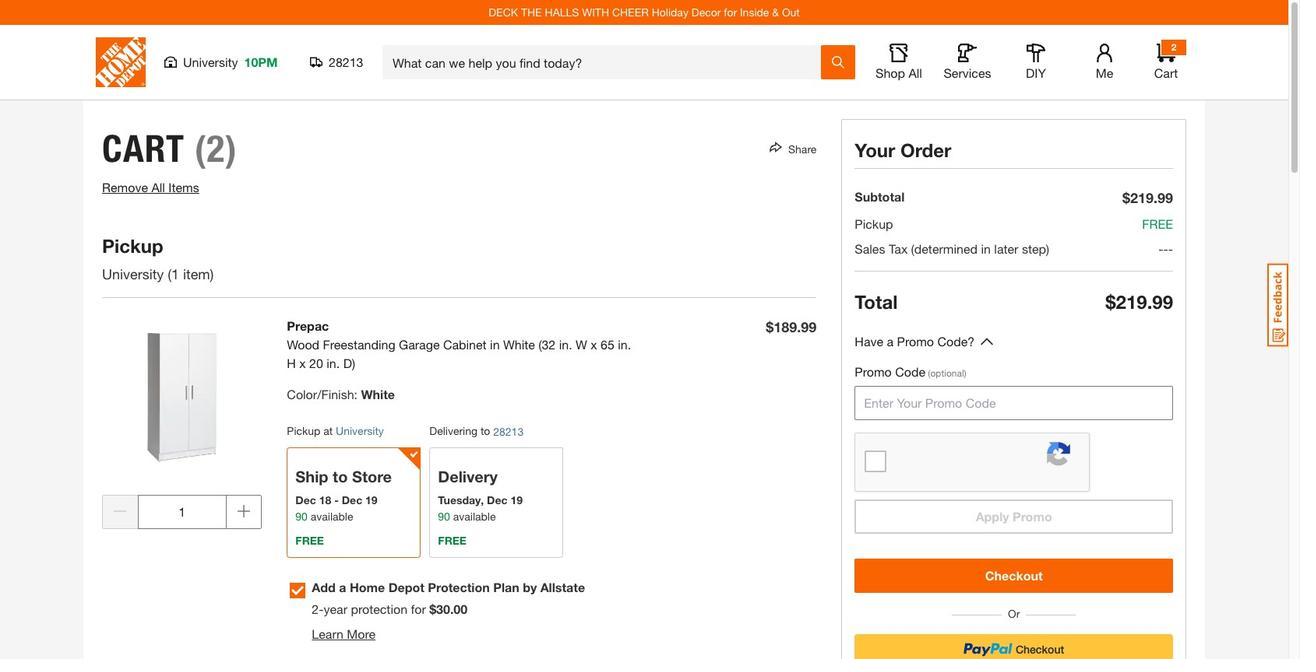 Task type: locate. For each thing, give the bounding box(es) containing it.
increment image
[[238, 506, 250, 518]]

1 vertical spatial all
[[151, 180, 165, 195]]

in. left "d)"
[[327, 356, 340, 371]]

color/finish
[[287, 387, 354, 402]]

cart (2)
[[102, 126, 238, 171]]

1 horizontal spatial a
[[887, 334, 894, 349]]

free up the ---
[[1143, 217, 1173, 231]]

remove all items link
[[102, 180, 199, 195]]

2 horizontal spatial pickup
[[855, 217, 893, 231]]

None text field
[[138, 496, 227, 530]]

decrement image
[[114, 506, 126, 518]]

me button
[[1080, 44, 1130, 81]]

0 vertical spatial $219.99
[[1123, 189, 1173, 206]]

1 vertical spatial for
[[411, 602, 426, 617]]

1 horizontal spatial for
[[724, 5, 737, 19]]

2 horizontal spatial free
[[1143, 217, 1173, 231]]

$
[[429, 602, 436, 617]]

out
[[782, 5, 800, 19]]

20
[[309, 356, 323, 371]]

to inside ship to store dec 18 - dec 19 90 available
[[333, 468, 348, 486]]

0 vertical spatial 28213
[[329, 55, 363, 69]]

checkout button
[[855, 559, 1173, 594]]

in. right 65 at the left bottom of the page
[[618, 337, 631, 352]]

garage
[[399, 337, 440, 352]]

1 horizontal spatial university
[[183, 55, 238, 69]]

0 horizontal spatial promo
[[855, 365, 892, 379]]

sales
[[855, 242, 886, 256]]

share link
[[782, 142, 817, 155]]

me
[[1096, 65, 1114, 80]]

0 vertical spatial all
[[909, 65, 923, 80]]

tax
[[889, 242, 908, 256]]

have a promo code? link
[[855, 333, 975, 352]]

for inside add a home depot protection plan by allstate 2-year protection for $ 30.00
[[411, 602, 426, 617]]

in. left w
[[559, 337, 572, 352]]

0 vertical spatial promo
[[897, 334, 934, 349]]

university right at
[[336, 425, 384, 438]]

available down tuesday,
[[453, 510, 496, 524]]

learn more
[[312, 627, 376, 642]]

remove all items
[[102, 180, 199, 195]]

shop all button
[[874, 44, 924, 81]]

0 horizontal spatial white
[[361, 387, 395, 402]]

$219.99
[[1123, 189, 1173, 206], [1106, 291, 1173, 313]]

white inside prepac wood freestanding garage cabinet in white (32 in. w x 65 in. h x 20 in. d)
[[503, 337, 535, 352]]

-
[[1159, 242, 1164, 256], [1164, 242, 1169, 256], [1169, 242, 1173, 256], [334, 494, 339, 507]]

1 horizontal spatial 28213
[[493, 425, 524, 439]]

a
[[887, 334, 894, 349], [339, 580, 346, 595]]

items
[[169, 180, 199, 195]]

0 horizontal spatial dec
[[296, 494, 316, 507]]

a right have
[[887, 334, 894, 349]]

freestanding
[[323, 337, 396, 352]]

0 vertical spatial to
[[481, 425, 490, 438]]

wood
[[287, 337, 320, 352]]

$219.99 down the ---
[[1106, 291, 1173, 313]]

0 vertical spatial a
[[887, 334, 894, 349]]

to right ship on the left bottom
[[333, 468, 348, 486]]

in.
[[559, 337, 572, 352], [618, 337, 631, 352], [327, 356, 340, 371]]

0 horizontal spatial free
[[296, 534, 324, 548]]

promo up the promo code (optional)
[[897, 334, 934, 349]]

to left 28213 link
[[481, 425, 490, 438]]

1 vertical spatial $219.99
[[1106, 291, 1173, 313]]

90 inside "delivery tuesday, dec 19 90 available"
[[438, 510, 450, 524]]

promo down have
[[855, 365, 892, 379]]

code?
[[938, 334, 975, 349]]

all inside button
[[909, 65, 923, 80]]

0 vertical spatial for
[[724, 5, 737, 19]]

all right shop
[[909, 65, 923, 80]]

Enter Your Promo Code text field
[[855, 386, 1173, 421]]

white left (32
[[503, 337, 535, 352]]

2 90 from the left
[[438, 510, 450, 524]]

x right w
[[591, 337, 597, 352]]

(2)
[[195, 126, 238, 171]]

a right the add
[[339, 580, 346, 595]]

)
[[210, 266, 214, 283]]

0 vertical spatial university
[[183, 55, 238, 69]]

0 horizontal spatial available
[[311, 510, 353, 524]]

available inside "delivery tuesday, dec 19 90 available"
[[453, 510, 496, 524]]

pickup left at
[[287, 425, 321, 438]]

in right cabinet
[[490, 337, 500, 352]]

item
[[183, 266, 210, 283]]

promo
[[897, 334, 934, 349], [855, 365, 892, 379], [1013, 510, 1052, 524]]

0 horizontal spatial for
[[411, 602, 426, 617]]

2 vertical spatial promo
[[1013, 510, 1052, 524]]

to inside delivering to 28213
[[481, 425, 490, 438]]

0 horizontal spatial a
[[339, 580, 346, 595]]

white
[[503, 337, 535, 352], [361, 387, 395, 402]]

1 horizontal spatial pickup
[[287, 425, 321, 438]]

for left the $
[[411, 602, 426, 617]]

a inside add a home depot protection plan by allstate 2-year protection for $ 30.00
[[339, 580, 346, 595]]

- inside ship to store dec 18 - dec 19 90 available
[[334, 494, 339, 507]]

1 vertical spatial university
[[102, 266, 164, 283]]

---
[[1159, 242, 1173, 256]]

free down tuesday,
[[438, 534, 467, 548]]

pickup up sales
[[855, 217, 893, 231]]

90
[[296, 510, 308, 524], [438, 510, 450, 524]]

for left the inside
[[724, 5, 737, 19]]

x right "h"
[[299, 356, 306, 371]]

0 vertical spatial x
[[591, 337, 597, 352]]

dec left 18 on the left bottom of page
[[296, 494, 316, 507]]

1 horizontal spatial x
[[591, 337, 597, 352]]

code
[[895, 365, 926, 379]]

promo right apply
[[1013, 510, 1052, 524]]

0 horizontal spatial all
[[151, 180, 165, 195]]

1 vertical spatial x
[[299, 356, 306, 371]]

h
[[287, 356, 296, 371]]

a inside the have a promo code? link
[[887, 334, 894, 349]]

30.00
[[436, 602, 468, 617]]

cheer
[[612, 5, 649, 19]]

1 horizontal spatial free
[[438, 534, 467, 548]]

2 horizontal spatial promo
[[1013, 510, 1052, 524]]

step)
[[1022, 242, 1050, 256]]

all for remove
[[151, 180, 165, 195]]

in left later
[[981, 242, 991, 256]]

0 horizontal spatial university
[[102, 266, 164, 283]]

order
[[901, 139, 952, 161]]

1 horizontal spatial all
[[909, 65, 923, 80]]

university left (
[[102, 266, 164, 283]]

ship to store dec 18 - dec 19 90 available
[[296, 468, 392, 524]]

1 horizontal spatial 90
[[438, 510, 450, 524]]

0 horizontal spatial 28213
[[329, 55, 363, 69]]

services button
[[943, 44, 993, 81]]

1 vertical spatial pickup
[[102, 235, 163, 257]]

all
[[909, 65, 923, 80], [151, 180, 165, 195]]

free
[[1143, 217, 1173, 231], [296, 534, 324, 548], [438, 534, 467, 548]]

2 vertical spatial university
[[336, 425, 384, 438]]

with
[[582, 5, 609, 19]]

1 available from the left
[[311, 510, 353, 524]]

pickup up university ( 1 item )
[[102, 235, 163, 257]]

pickup
[[855, 217, 893, 231], [102, 235, 163, 257], [287, 425, 321, 438]]

deck the halls with cheer holiday decor for inside & out
[[489, 5, 800, 19]]

x
[[591, 337, 597, 352], [299, 356, 306, 371]]

1 vertical spatial to
[[333, 468, 348, 486]]

1 horizontal spatial dec
[[342, 494, 362, 507]]

1 90 from the left
[[296, 510, 308, 524]]

1 horizontal spatial in
[[981, 242, 991, 256]]

university ( 1 item )
[[102, 266, 218, 283]]

delivery
[[438, 468, 498, 486]]

1 vertical spatial 28213
[[493, 425, 524, 439]]

total
[[855, 291, 898, 313]]

pickup at university
[[287, 425, 384, 438]]

dec left 19
[[342, 494, 362, 507]]

promo inside button
[[1013, 510, 1052, 524]]

apply promo
[[976, 510, 1052, 524]]

cart
[[102, 126, 185, 171]]

services
[[944, 65, 992, 80]]

cabinet
[[443, 337, 487, 352]]

0 horizontal spatial 90
[[296, 510, 308, 524]]

2 available from the left
[[453, 510, 496, 524]]

1 horizontal spatial promo
[[897, 334, 934, 349]]

university
[[183, 55, 238, 69], [102, 266, 164, 283], [336, 425, 384, 438]]

dec
[[296, 494, 316, 507], [342, 494, 362, 507]]

to
[[481, 425, 490, 438], [333, 468, 348, 486]]

deck
[[489, 5, 518, 19]]

$219.99 up the ---
[[1123, 189, 1173, 206]]

What can we help you find today? search field
[[393, 46, 821, 79]]

university for university ( 1 item )
[[102, 266, 164, 283]]

all left items
[[151, 180, 165, 195]]

product image
[[102, 317, 262, 477]]

year
[[324, 602, 348, 617]]

plan
[[493, 580, 519, 595]]

1 vertical spatial white
[[361, 387, 395, 402]]

for
[[724, 5, 737, 19], [411, 602, 426, 617]]

0 horizontal spatial to
[[333, 468, 348, 486]]

diy
[[1026, 65, 1046, 80]]

0 horizontal spatial in
[[490, 337, 500, 352]]

2 horizontal spatial university
[[336, 425, 384, 438]]

0 vertical spatial pickup
[[855, 217, 893, 231]]

0 vertical spatial white
[[503, 337, 535, 352]]

available down 18 on the left bottom of page
[[311, 510, 353, 524]]

university left "10pm"
[[183, 55, 238, 69]]

1 horizontal spatial white
[[503, 337, 535, 352]]

0 horizontal spatial pickup
[[102, 235, 163, 257]]

tuesday,
[[438, 494, 484, 507]]

90 down ship on the left bottom
[[296, 510, 308, 524]]

1 horizontal spatial available
[[453, 510, 496, 524]]

checkout
[[986, 569, 1043, 584]]

share
[[789, 142, 817, 155]]

(
[[168, 266, 171, 283]]

1 horizontal spatial to
[[481, 425, 490, 438]]

free down 18 on the left bottom of page
[[296, 534, 324, 548]]

add
[[312, 580, 336, 595]]

90 down tuesday,
[[438, 510, 450, 524]]

28213 inside button
[[329, 55, 363, 69]]

have
[[855, 334, 884, 349]]

1 vertical spatial in
[[490, 337, 500, 352]]

1 vertical spatial a
[[339, 580, 346, 595]]

white right :
[[361, 387, 395, 402]]



Task type: vqa. For each thing, say whether or not it's contained in the screenshot.
Department
no



Task type: describe. For each thing, give the bounding box(es) containing it.
0 horizontal spatial x
[[299, 356, 306, 371]]

prepac
[[287, 319, 329, 334]]

2-
[[312, 602, 324, 617]]

have a promo code?
[[855, 334, 975, 349]]

delivering to 28213
[[430, 425, 524, 439]]

more
[[347, 627, 376, 642]]

to for store
[[333, 468, 348, 486]]

decor
[[692, 5, 721, 19]]

the home depot logo image
[[96, 37, 146, 87]]

2
[[1172, 41, 1177, 53]]

university for university 10pm
[[183, 55, 238, 69]]

$189.99
[[766, 319, 817, 336]]

:
[[354, 387, 358, 402]]

1 dec from the left
[[296, 494, 316, 507]]

learn
[[312, 627, 344, 642]]

available inside ship to store dec 18 - dec 19 90 available
[[311, 510, 353, 524]]

diy button
[[1011, 44, 1061, 81]]

home
[[350, 580, 385, 595]]

0 horizontal spatial in.
[[327, 356, 340, 371]]

allstate
[[540, 580, 585, 595]]

subtotal
[[855, 189, 905, 204]]

by
[[523, 580, 537, 595]]

28213 button
[[310, 55, 364, 70]]

65
[[601, 337, 615, 352]]

protection
[[428, 580, 490, 595]]

shop
[[876, 65, 905, 80]]

d)
[[343, 356, 355, 371]]

prepac wood freestanding garage cabinet in white (32 in. w x 65 in. h x 20 in. d)
[[287, 319, 631, 371]]

in inside prepac wood freestanding garage cabinet in white (32 in. w x 65 in. h x 20 in. d)
[[490, 337, 500, 352]]

your
[[855, 139, 896, 161]]

add a home depot protection plan by allstate 2-year protection for $ 30.00
[[312, 580, 585, 617]]

free for delivery
[[438, 534, 467, 548]]

promo code (optional)
[[855, 365, 967, 379]]

1
[[171, 266, 179, 283]]

to for 28213
[[481, 425, 490, 438]]

apply
[[976, 510, 1010, 524]]

(32
[[539, 337, 556, 352]]

university 10pm
[[183, 55, 278, 69]]

a for home
[[339, 580, 346, 595]]

inside
[[740, 5, 769, 19]]

cart
[[1155, 65, 1178, 80]]

halls
[[545, 5, 579, 19]]

cart 2
[[1155, 41, 1178, 80]]

w
[[576, 337, 587, 352]]

protection
[[351, 602, 408, 617]]

holiday
[[652, 5, 689, 19]]

sales tax (determined in later step)
[[855, 242, 1050, 256]]

2 dec from the left
[[342, 494, 362, 507]]

delivering
[[430, 425, 478, 438]]

remove
[[102, 180, 148, 195]]

feedback link image
[[1268, 263, 1289, 348]]

2 horizontal spatial in.
[[618, 337, 631, 352]]

depot
[[389, 580, 425, 595]]

the
[[521, 5, 542, 19]]

or
[[1002, 608, 1026, 621]]

18
[[319, 494, 331, 507]]

28213 link
[[493, 424, 524, 440]]

store
[[352, 468, 392, 486]]

1 horizontal spatial in.
[[559, 337, 572, 352]]

0 vertical spatial in
[[981, 242, 991, 256]]

deck the halls with cheer holiday decor for inside & out link
[[489, 5, 800, 19]]

(optional)
[[928, 368, 967, 379]]

all for shop
[[909, 65, 923, 80]]

delivery tuesday, dec 19 90 available
[[438, 468, 523, 524]]

2 vertical spatial pickup
[[287, 425, 321, 438]]

at
[[324, 425, 333, 438]]

a for promo
[[887, 334, 894, 349]]

learn more button
[[312, 624, 376, 643]]

free for ship to store
[[296, 534, 324, 548]]

dec 19
[[487, 494, 523, 507]]

19
[[365, 494, 378, 507]]

$219.99 for total
[[1106, 291, 1173, 313]]

apply promo button
[[855, 500, 1173, 535]]

later
[[995, 242, 1019, 256]]

10pm
[[244, 55, 278, 69]]

28213 inside delivering to 28213
[[493, 425, 524, 439]]

1 vertical spatial promo
[[855, 365, 892, 379]]

ship
[[296, 468, 328, 486]]

shop all
[[876, 65, 923, 80]]

90 inside ship to store dec 18 - dec 19 90 available
[[296, 510, 308, 524]]

$219.99 for subtotal
[[1123, 189, 1173, 206]]

color/finish : white
[[287, 387, 395, 402]]



